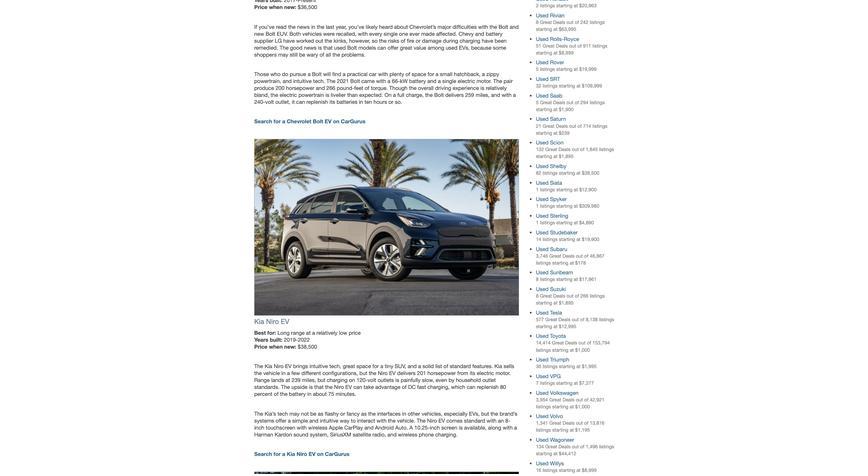 Task type: locate. For each thing, give the bounding box(es) containing it.
201
[[417, 371, 426, 377]]

at left $17,961
[[574, 277, 578, 283]]

132 great deals out of 1,845 listings starting at
[[536, 147, 615, 159]]

ev
[[325, 118, 332, 125], [281, 318, 289, 326], [285, 364, 292, 370], [389, 371, 396, 377], [346, 385, 352, 391], [439, 418, 445, 424], [309, 452, 316, 458]]

single up the risks
[[384, 31, 398, 37]]

911
[[583, 43, 592, 49]]

18 used from the top
[[536, 357, 549, 363]]

1 vertical spatial single
[[443, 78, 457, 84]]

14
[[536, 237, 542, 242]]

on for search for a chevrolet bolt ev on cargurus
[[333, 118, 340, 125]]

be inside the kia's tech may not be as flashy or fancy as the interfaces in other vehicles, especially evs, but the brand's systems offer a simple and intuitive way to interact with the vehicle. the niro ev comes standard with an 8- inch touchscreen with wireless apple carplay and android auto. a 10.25-inch screen is available, along with a harman kardon sound system, siriusxm satellite radio, and wireless phone charging.
[[310, 411, 317, 417]]

$178
[[576, 260, 586, 266]]

1 horizontal spatial electric
[[458, 78, 475, 84]]

1 1 from the top
[[536, 187, 539, 193]]

134 great deals out of 1,496 listings starting at
[[536, 445, 615, 457]]

evs, up available,
[[469, 411, 480, 417]]

deals for toyota
[[566, 341, 578, 346]]

8 for used rivian
[[536, 19, 539, 25]]

motor. inside the those who do pursue a bolt will find a practical car with plenty of space for a small hatchback, a zippy powertrain, and intuitive tech. the 2021 bolt came with a 66-kw battery and a single electric motor. the pair produce 200 horsepower and 266 pound-feet of torque. though the overall driving experience is relatively bland, the electric powertrain is livelier than expected. on a full charge, the bolt delivers 259 miles, and with a 240-volt outlet, it can replenish its batteries in ten hours or so.
[[477, 78, 492, 84]]

of
[[575, 19, 579, 25], [401, 37, 406, 44], [578, 43, 582, 49], [320, 51, 324, 58], [406, 71, 410, 77], [365, 85, 370, 91], [575, 100, 579, 105], [578, 123, 582, 129], [581, 147, 585, 152], [585, 253, 589, 259], [575, 294, 579, 299], [581, 317, 585, 323], [587, 341, 592, 346], [444, 364, 449, 370], [402, 385, 407, 391], [274, 392, 279, 398], [585, 398, 589, 403], [585, 421, 589, 427], [581, 445, 585, 450]]

out inside 51 great deals out of 911 listings starting at
[[570, 43, 577, 49]]

at up willys on the bottom right of page
[[554, 452, 558, 457]]

12 used from the top
[[536, 230, 549, 236]]

those who do pursue a bolt will find a practical car with plenty of space for a small hatchback, a zippy powertrain, and intuitive tech. the 2021 bolt came with a 66-kw battery and a single electric motor. the pair produce 200 horsepower and 266 pound-feet of torque. though the overall driving experience is relatively bland, the electric powertrain is livelier than expected. on a full charge, the bolt delivers 259 miles, and with a 240-volt outlet, it can replenish its batteries in ten hours or so.
[[254, 71, 516, 105]]

21 used from the top
[[536, 414, 549, 420]]

2 used from the top
[[536, 36, 549, 42]]

8 down used rivian
[[536, 19, 539, 25]]

used toyota
[[536, 333, 566, 340]]

used inside used willys 16 listings starting at $8,999
[[536, 461, 549, 467]]

deals inside 3,954 great deals out of 42,921 listings starting at
[[563, 398, 575, 403]]

at up toyota
[[554, 324, 558, 330]]

search for search for a chevrolet bolt ev on cargurus
[[254, 118, 272, 125]]

painfully
[[401, 378, 421, 384]]

1 horizontal spatial about
[[394, 24, 408, 30]]

at left $239
[[554, 130, 558, 136]]

about left 75
[[313, 392, 327, 398]]

1 used from the top
[[536, 12, 549, 18]]

13 used from the top
[[536, 246, 549, 252]]

that
[[324, 44, 333, 51], [315, 385, 324, 391]]

0 vertical spatial intuitive
[[293, 78, 312, 84]]

listings down used srt link
[[543, 83, 558, 89]]

1 vertical spatial price
[[254, 344, 268, 350]]

2 5 from the top
[[536, 100, 539, 105]]

3 8 from the top
[[536, 294, 539, 299]]

horsepower inside the kia niro ev brings intuitive tech, great space for a tiny suv, and a solid list of standard features. kia sells the vehicle in a few different configurations, but the niro ev delivers 201 horsepower from its electric motor. range lands at 239 miles, but charging on 120-volt outlets is painfully slow, even by household outlet standards. the upside is that the niro ev can take advantage of dc fast charging, which can replenish 80 percent of the battery in about 75 minutes.
[[428, 371, 456, 377]]

miles, down "different" in the left bottom of the page
[[302, 378, 316, 384]]

2 $1,895 from the top
[[559, 301, 574, 306]]

miles, inside the those who do pursue a bolt will find a practical car with plenty of space for a small hatchback, a zippy powertrain, and intuitive tech. the 2021 bolt came with a 66-kw battery and a single electric motor. the pair produce 200 horsepower and 266 pound-feet of torque. though the overall driving experience is relatively bland, the electric powertrain is livelier than expected. on a full charge, the bolt delivers 259 miles, and with a 240-volt outlet, it can replenish its batteries in ten hours or so.
[[476, 92, 490, 98]]

deals for rivian
[[554, 19, 566, 25]]

3 used from the top
[[536, 59, 549, 66]]

offer down the risks
[[388, 44, 399, 51]]

used for used saturn
[[536, 116, 549, 122]]

1 vertical spatial wireless
[[398, 432, 418, 438]]

1 for used siata
[[536, 187, 539, 193]]

listings down used siata link
[[540, 187, 555, 193]]

listings inside 21 great deals out of 714 listings starting at
[[593, 123, 608, 129]]

out inside the 134 great deals out of 1,496 listings starting at
[[572, 445, 579, 450]]

delivers up painfully
[[397, 371, 416, 377]]

2 horizontal spatial battery
[[486, 31, 503, 37]]

or inside the kia's tech may not be as flashy or fancy as the interfaces in other vehicles, especially evs, but the brand's systems offer a simple and intuitive way to interact with the vehicle. the niro ev comes standard with an 8- inch touchscreen with wireless apple carplay and android auto. a 10.25-inch screen is available, along with a harman kardon sound system, siriusxm satellite radio, and wireless phone charging.
[[341, 411, 345, 417]]

1 used from the left
[[334, 44, 346, 51]]

volt up "take"
[[368, 378, 376, 384]]

1,341
[[536, 421, 548, 427]]

great for saab
[[540, 100, 552, 105]]

great for rivian
[[540, 19, 552, 25]]

starting inside 8 great deals out of 266 listings starting at
[[536, 301, 552, 306]]

out for used scion
[[572, 147, 579, 152]]

0 vertical spatial on
[[333, 118, 340, 125]]

$44,412
[[559, 452, 577, 457]]

not
[[301, 411, 309, 417]]

that inside if you've read the news in the last year, you've likely heard about chevrolet's major difficulties with the bolt and new bolt euv. both vehicles were recalled, with every single one ever made affected. chevy and battery supplier lg have worked out the kinks, however, so the risks of fire or damage during charging have been remedied. the good news is that used bolt models can offer great value among used evs, because some shoppers may still be wary of all the problems.
[[324, 44, 333, 51]]

niro up outlets
[[378, 371, 388, 377]]

listings
[[540, 3, 555, 8], [590, 19, 605, 25], [593, 43, 608, 49], [540, 67, 555, 72], [543, 83, 558, 89], [590, 100, 605, 105], [593, 123, 608, 129], [600, 147, 615, 152], [543, 170, 558, 176], [540, 187, 555, 193], [540, 204, 555, 209], [540, 220, 555, 226], [543, 237, 558, 242], [536, 260, 551, 266], [540, 277, 555, 283], [590, 294, 605, 299], [600, 317, 615, 323], [536, 348, 551, 353], [543, 364, 558, 370], [540, 381, 555, 387], [536, 405, 551, 410], [536, 428, 551, 434], [600, 445, 615, 450], [543, 468, 558, 474]]

at inside the used spyker 1 listings starting at $309,980
[[574, 204, 578, 209]]

0 horizontal spatial horsepower
[[286, 85, 315, 91]]

1 vertical spatial relatively
[[317, 330, 338, 337]]

266 down $17,961
[[581, 294, 589, 299]]

used inside the used spyker 1 listings starting at $309,980
[[536, 196, 549, 203]]

on
[[385, 92, 392, 98]]

years
[[254, 337, 269, 343]]

deals down volkswagen
[[563, 398, 575, 403]]

dc
[[408, 385, 416, 391]]

used
[[536, 12, 549, 18], [536, 36, 549, 42], [536, 59, 549, 66], [536, 76, 549, 82], [536, 92, 549, 99], [536, 116, 549, 122], [536, 140, 549, 146], [536, 163, 549, 169], [536, 180, 549, 186], [536, 196, 549, 203], [536, 213, 549, 219], [536, 230, 549, 236], [536, 246, 549, 252], [536, 270, 549, 276], [536, 286, 549, 293], [536, 310, 549, 316], [536, 333, 549, 340], [536, 357, 549, 363], [536, 374, 549, 380], [536, 390, 549, 397], [536, 414, 549, 420], [536, 437, 549, 444], [536, 461, 549, 467]]

listings inside used vpg 7 listings starting at $7,277
[[540, 381, 555, 387]]

delivers inside the kia niro ev brings intuitive tech, great space for a tiny suv, and a solid list of standard features. kia sells the vehicle in a few different configurations, but the niro ev delivers 201 horsepower from its electric motor. range lands at 239 miles, but charging on 120-volt outlets is painfully slow, even by household outlet standards. the upside is that the niro ev can take advantage of dc fast charging, which can replenish 80 percent of the battery in about 75 minutes.
[[397, 371, 416, 377]]

5 used from the top
[[536, 92, 549, 99]]

cargurus
[[341, 118, 366, 125], [325, 452, 350, 458]]

0 horizontal spatial inch
[[254, 425, 264, 431]]

15 used from the top
[[536, 286, 549, 293]]

offer inside if you've read the news in the last year, you've likely heard about chevrolet's major difficulties with the bolt and new bolt euv. both vehicles were recalled, with every single one ever made affected. chevy and battery supplier lg have worked out the kinks, however, so the risks of fire or damage during charging have been remedied. the good news is that used bolt models can offer great value among used evs, because some shoppers may still be wary of all the problems.
[[388, 44, 399, 51]]

starting down srt
[[559, 83, 576, 89]]

out for used saab
[[567, 100, 574, 105]]

1 down used spyker link
[[536, 204, 539, 209]]

great for volvo
[[550, 421, 562, 427]]

8 great deals out of 266 listings starting at
[[536, 294, 605, 306]]

used for used rover 5 listings starting at $19,999
[[536, 59, 549, 66]]

at inside used sterling 1 listings starting at $4,890
[[574, 220, 578, 226]]

used volkswagen
[[536, 390, 579, 397]]

battery
[[486, 31, 503, 37], [409, 78, 426, 84], [289, 392, 306, 398]]

starting inside 5 great deals out of 294 listings starting at
[[536, 107, 552, 112]]

outlet
[[483, 378, 496, 384]]

used inside used srt 32 listings starting at $109,999
[[536, 76, 549, 82]]

remedied.
[[254, 44, 278, 51]]

listings inside used srt 32 listings starting at $109,999
[[543, 83, 558, 89]]

used volkswagen link
[[536, 390, 579, 397]]

its up household
[[470, 371, 476, 377]]

1 $1,895 from the top
[[559, 154, 574, 159]]

great down used volkswagen link
[[550, 398, 562, 403]]

2 horizontal spatial on
[[349, 378, 355, 384]]

1 horizontal spatial single
[[443, 78, 457, 84]]

1 vertical spatial its
[[470, 371, 476, 377]]

1 vertical spatial intuitive
[[310, 364, 328, 370]]

1 horizontal spatial have
[[482, 37, 494, 44]]

price inside best for: long range at a relatively low price years built: 2019-2022 price when new: $38,500
[[254, 344, 268, 350]]

2 horizontal spatial or
[[416, 37, 421, 44]]

0 horizontal spatial $38,500
[[298, 344, 317, 350]]

single
[[384, 31, 398, 37], [443, 78, 457, 84]]

a left used saab
[[513, 92, 516, 98]]

5 up used srt link
[[536, 67, 539, 72]]

1 vertical spatial delivers
[[397, 371, 416, 377]]

0 vertical spatial be
[[299, 51, 305, 58]]

may up 'simple'
[[290, 411, 300, 417]]

deals for rolls-
[[556, 43, 568, 49]]

standard up available,
[[464, 418, 485, 424]]

subaru
[[550, 246, 568, 252]]

starting down 577
[[536, 324, 552, 330]]

2 new: from the top
[[284, 344, 296, 350]]

deals down toyota
[[566, 341, 578, 346]]

$1,000
[[576, 348, 590, 353], [576, 405, 590, 410]]

2 vertical spatial on
[[317, 452, 324, 458]]

2 vertical spatial battery
[[289, 392, 306, 398]]

outlet,
[[276, 99, 291, 105]]

0 horizontal spatial space
[[357, 364, 371, 370]]

0 horizontal spatial on
[[317, 452, 324, 458]]

1 vertical spatial but
[[318, 378, 326, 384]]

used up 3,954
[[536, 390, 549, 397]]

577
[[536, 317, 544, 323]]

0 vertical spatial great
[[400, 44, 412, 51]]

1 vertical spatial $38,500
[[298, 344, 317, 350]]

space up overall
[[412, 71, 426, 77]]

or up value
[[416, 37, 421, 44]]

2 vertical spatial but
[[482, 411, 489, 417]]

at inside "used siata 1 listings starting at $12,900"
[[574, 187, 578, 193]]

damage
[[422, 37, 442, 44]]

17 used from the top
[[536, 333, 549, 340]]

1 inch from the left
[[254, 425, 264, 431]]

0 vertical spatial when
[[269, 4, 283, 10]]

8 used from the top
[[536, 163, 549, 169]]

great for rolls-
[[543, 43, 555, 49]]

of down one
[[401, 37, 406, 44]]

fast
[[417, 385, 426, 391]]

16
[[536, 468, 542, 474]]

can down household
[[467, 385, 476, 391]]

10 used from the top
[[536, 196, 549, 203]]

used suzuki link
[[536, 286, 566, 293]]

for up overall
[[428, 71, 434, 77]]

great for suzuki
[[540, 294, 552, 299]]

used triumph link
[[536, 357, 570, 363]]

1 vertical spatial $1,000
[[576, 405, 590, 410]]

0 horizontal spatial may
[[278, 51, 288, 58]]

2 when from the top
[[269, 344, 283, 350]]

20 used from the top
[[536, 390, 549, 397]]

2 search from the top
[[254, 452, 272, 458]]

a up driving
[[438, 78, 441, 84]]

1 vertical spatial standard
[[464, 418, 485, 424]]

1 inside "used siata 1 listings starting at $12,900"
[[536, 187, 539, 193]]

used toyota link
[[536, 333, 566, 340]]

likely
[[366, 24, 378, 30]]

cargurus for search for a chevrolet bolt ev on cargurus
[[341, 118, 366, 125]]

of inside 51 great deals out of 911 listings starting at
[[578, 43, 582, 49]]

used saturn
[[536, 116, 566, 122]]

used up 21
[[536, 116, 549, 122]]

23 used from the top
[[536, 461, 549, 467]]

starting inside the used spyker 1 listings starting at $309,980
[[557, 204, 573, 209]]

2 1 from the top
[[536, 204, 539, 209]]

0 horizontal spatial replenish
[[307, 99, 328, 105]]

the up "take"
[[369, 371, 377, 377]]

1 horizontal spatial be
[[310, 411, 317, 417]]

deals down volvo
[[563, 421, 575, 427]]

vehicle.
[[397, 418, 415, 424]]

along
[[488, 425, 502, 431]]

intuitive inside the those who do pursue a bolt will find a practical car with plenty of space for a small hatchback, a zippy powertrain, and intuitive tech. the 2021 bolt came with a 66-kw battery and a single electric motor. the pair produce 200 horsepower and 266 pound-feet of torque. though the overall driving experience is relatively bland, the electric powertrain is livelier than expected. on a full charge, the bolt delivers 259 miles, and with a 240-volt outlet, it can replenish its batteries in ten hours or so.
[[293, 78, 312, 84]]

wary
[[307, 51, 318, 58]]

deals inside 21 great deals out of 714 listings starting at
[[556, 123, 568, 129]]

in inside the kia's tech may not be as flashy or fancy as the interfaces in other vehicles, especially evs, but the brand's systems offer a simple and intuitive way to interact with the vehicle. the niro ev comes standard with an 8- inch touchscreen with wireless apple carplay and android auto. a 10.25-inch screen is available, along with a harman kardon sound system, siriusxm satellite radio, and wireless phone charging.
[[402, 411, 407, 417]]

horsepower
[[286, 85, 315, 91], [428, 371, 456, 377]]

who
[[271, 71, 281, 77]]

1 vertical spatial 266
[[581, 294, 589, 299]]

0 horizontal spatial be
[[299, 51, 305, 58]]

deals for subaru
[[563, 253, 575, 259]]

1 as from the left
[[318, 411, 324, 417]]

starting down 134 on the right bottom
[[536, 452, 552, 457]]

with up torque.
[[376, 78, 386, 84]]

$38,500 inside used shelby 82 listings starting at $38,500
[[582, 170, 600, 176]]

0 horizontal spatial wireless
[[308, 425, 328, 431]]

great for subaru
[[550, 253, 562, 259]]

1 5 from the top
[[536, 67, 539, 72]]

listings inside used shelby 82 listings starting at $38,500
[[543, 170, 558, 176]]

16 used from the top
[[536, 310, 549, 316]]

51
[[536, 43, 542, 49]]

suv,
[[395, 364, 406, 370]]

1 horizontal spatial battery
[[409, 78, 426, 84]]

new: left $36,500
[[284, 4, 296, 10]]

affected.
[[436, 31, 457, 37]]

2 vertical spatial or
[[341, 411, 345, 417]]

bolt
[[499, 24, 509, 30], [266, 31, 275, 37], [347, 44, 357, 51], [312, 71, 322, 77], [351, 78, 360, 84], [434, 92, 444, 98], [313, 118, 323, 125]]

starting inside used triumph 36 listings starting at $1,995
[[559, 364, 576, 370]]

outlets
[[378, 378, 394, 384]]

2 vertical spatial 1
[[536, 220, 539, 226]]

0 horizontal spatial offer
[[276, 418, 287, 424]]

plenty
[[390, 71, 404, 77]]

of inside 3,954 great deals out of 42,921 listings starting at
[[585, 398, 589, 403]]

wireless up 'system,'
[[308, 425, 328, 431]]

is right the upside
[[309, 385, 313, 391]]

great down used rivian link
[[540, 19, 552, 25]]

$239
[[559, 130, 570, 136]]

produce
[[254, 85, 274, 91]]

deals for saturn
[[556, 123, 568, 129]]

starting up used tesla link at the right bottom of page
[[536, 301, 552, 306]]

used rivian link
[[536, 12, 565, 18]]

3 1 from the top
[[536, 220, 539, 226]]

at inside used triumph 36 listings starting at $1,995
[[577, 364, 581, 370]]

listings down 14,414
[[536, 348, 551, 353]]

news
[[297, 24, 310, 30], [304, 44, 317, 51]]

0 vertical spatial but
[[360, 371, 368, 377]]

1 inside used sterling 1 listings starting at $4,890
[[536, 220, 539, 226]]

0 horizontal spatial battery
[[289, 392, 306, 398]]

horsepower up powertrain
[[286, 85, 315, 91]]

out inside 5 great deals out of 294 listings starting at
[[567, 100, 574, 105]]

4 used from the top
[[536, 76, 549, 82]]

great inside the 134 great deals out of 1,496 listings starting at
[[546, 445, 558, 450]]

can down so
[[378, 44, 386, 51]]

1 horizontal spatial delivers
[[446, 92, 464, 98]]

listings inside 577 great deals out of 8,138 listings starting at
[[600, 317, 615, 323]]

0 vertical spatial replenish
[[307, 99, 328, 105]]

$12,900
[[580, 187, 597, 193]]

out inside 3,746 great deals out of 46,867 listings starting at
[[576, 253, 583, 259]]

0 horizontal spatial as
[[318, 411, 324, 417]]

electric up it
[[280, 92, 297, 98]]

0 horizontal spatial its
[[330, 99, 335, 105]]

the up charge, in the left top of the page
[[409, 85, 417, 91]]

2 used from the left
[[446, 44, 458, 51]]

starting
[[557, 3, 573, 8], [536, 26, 552, 32], [536, 50, 552, 56], [557, 67, 573, 72], [559, 83, 576, 89], [536, 107, 552, 112], [536, 130, 552, 136], [536, 154, 552, 159], [559, 170, 576, 176], [557, 187, 573, 193], [557, 204, 573, 209], [557, 220, 573, 226], [559, 237, 576, 242], [553, 260, 569, 266], [557, 277, 573, 283], [536, 301, 552, 306], [536, 324, 552, 330], [553, 348, 569, 353], [559, 364, 576, 370], [557, 381, 573, 387], [553, 405, 569, 410], [553, 428, 569, 434], [536, 452, 552, 457], [559, 468, 576, 474]]

2 8 from the top
[[536, 277, 539, 283]]

delivers inside the those who do pursue a bolt will find a practical car with plenty of space for a small hatchback, a zippy powertrain, and intuitive tech. the 2021 bolt came with a 66-kw battery and a single electric motor. the pair produce 200 horsepower and 266 pound-feet of torque. though the overall driving experience is relatively bland, the electric powertrain is livelier than expected. on a full charge, the bolt delivers 259 miles, and with a 240-volt outlet, it can replenish its batteries in ten hours or so.
[[446, 92, 464, 98]]

1 new: from the top
[[284, 4, 296, 10]]

1 vertical spatial when
[[269, 344, 283, 350]]

used saab link
[[536, 92, 563, 99]]

1 vertical spatial or
[[389, 99, 394, 105]]

listings inside 14,414 great deals out of 153,794 listings starting at
[[536, 348, 551, 353]]

by
[[449, 378, 455, 384]]

used scion
[[536, 140, 564, 146]]

starting inside used sterling 1 listings starting at $4,890
[[557, 220, 573, 226]]

0 vertical spatial 1
[[536, 187, 539, 193]]

starting inside 132 great deals out of 1,845 listings starting at
[[536, 154, 552, 159]]

a down brand's
[[515, 425, 517, 431]]

2 price from the top
[[254, 344, 268, 350]]

great inside 8 great deals out of 242 listings starting at
[[540, 19, 552, 25]]

$1,895 for used suzuki
[[559, 301, 574, 306]]

space inside the kia niro ev brings intuitive tech, great space for a tiny suv, and a solid list of standard features. kia sells the vehicle in a few different configurations, but the niro ev delivers 201 horsepower from its electric motor. range lands at 239 miles, but charging on 120-volt outlets is painfully slow, even by household outlet standards. the upside is that the niro ev can take advantage of dc fast charging, which can replenish 80 percent of the battery in about 75 minutes.
[[357, 364, 371, 370]]

used down 2
[[536, 12, 549, 18]]

starting inside 14,414 great deals out of 153,794 listings starting at
[[553, 348, 569, 353]]

used up 14,414
[[536, 333, 549, 340]]

0 horizontal spatial electric
[[280, 92, 297, 98]]

9 used from the top
[[536, 180, 549, 186]]

niro
[[266, 318, 279, 326], [274, 364, 284, 370], [378, 371, 388, 377], [334, 385, 344, 391], [427, 418, 437, 424], [297, 452, 307, 458]]

out up $12,995
[[572, 317, 579, 323]]

2 listings starting at $20,963
[[536, 3, 597, 8]]

listings right 1,496
[[600, 445, 615, 450]]

1 vertical spatial volt
[[368, 378, 376, 384]]

used inside "used siata 1 listings starting at $12,900"
[[536, 180, 549, 186]]

0 horizontal spatial relatively
[[317, 330, 338, 337]]

0 horizontal spatial 266
[[327, 85, 335, 91]]

at up 2022
[[306, 330, 311, 337]]

2 horizontal spatial but
[[482, 411, 489, 417]]

$8,999 inside used willys 16 listings starting at $8,999
[[582, 468, 597, 474]]

supplier
[[254, 37, 273, 44]]

0 vertical spatial $38,500
[[582, 170, 600, 176]]

listings down 1,341
[[536, 428, 551, 434]]

1 vertical spatial new:
[[284, 344, 296, 350]]

1 vertical spatial battery
[[409, 78, 426, 84]]

2 inch from the left
[[430, 425, 440, 431]]

of inside the 134 great deals out of 1,496 listings starting at
[[581, 445, 585, 450]]

car
[[369, 71, 377, 77]]

0 horizontal spatial or
[[341, 411, 345, 417]]

1 horizontal spatial $38,500
[[582, 170, 600, 176]]

0 vertical spatial price
[[254, 4, 268, 10]]

used sterling link
[[536, 213, 569, 219]]

have
[[283, 37, 295, 44], [482, 37, 494, 44]]

1 vertical spatial on
[[349, 378, 355, 384]]

0 vertical spatial horsepower
[[286, 85, 315, 91]]

used sterling 1 listings starting at $4,890
[[536, 213, 594, 226]]

with
[[479, 24, 488, 30], [358, 31, 368, 37], [378, 71, 388, 77], [376, 78, 386, 84], [502, 92, 512, 98], [377, 418, 387, 424], [487, 418, 497, 424], [297, 425, 307, 431], [503, 425, 513, 431]]

deals inside 5 great deals out of 294 listings starting at
[[554, 100, 566, 105]]

out for used wagoneer
[[572, 445, 579, 450]]

on down batteries
[[333, 118, 340, 125]]

0 vertical spatial 5
[[536, 67, 539, 72]]

used left 'rover'
[[536, 59, 549, 66]]

66-
[[392, 78, 400, 84]]

used up 7
[[536, 374, 549, 380]]

search down harman
[[254, 452, 272, 458]]

delivers
[[446, 92, 464, 98], [397, 371, 416, 377]]

on for search for a kia niro ev on cargurus
[[317, 452, 324, 458]]

wireless down a at the left of page
[[398, 432, 418, 438]]

scion
[[550, 140, 564, 146]]

2 vertical spatial electric
[[477, 371, 494, 377]]

2 $1,000 from the top
[[576, 405, 590, 410]]

0 vertical spatial offer
[[388, 44, 399, 51]]

in
[[311, 24, 316, 30], [359, 99, 363, 105], [282, 371, 286, 377], [308, 392, 312, 398], [402, 411, 407, 417]]

that inside the kia niro ev brings intuitive tech, great space for a tiny suv, and a solid list of standard features. kia sells the vehicle in a few different configurations, but the niro ev delivers 201 horsepower from its electric motor. range lands at 239 miles, but charging on 120-volt outlets is painfully slow, even by household outlet standards. the upside is that the niro ev can take advantage of dc fast charging, which can replenish 80 percent of the battery in about 75 minutes.
[[315, 385, 324, 391]]

listings inside the used spyker 1 listings starting at $309,980
[[540, 204, 555, 209]]

used down kinks,
[[334, 44, 346, 51]]

of inside 3,746 great deals out of 46,867 listings starting at
[[585, 253, 589, 259]]

0 vertical spatial 8
[[536, 19, 539, 25]]

great inside 3,954 great deals out of 42,921 listings starting at
[[550, 398, 562, 403]]

volt inside the those who do pursue a bolt will find a practical car with plenty of space for a small hatchback, a zippy powertrain, and intuitive tech. the 2021 bolt came with a 66-kw battery and a single electric motor. the pair produce 200 horsepower and 266 pound-feet of torque. though the overall driving experience is relatively bland, the electric powertrain is livelier than expected. on a full charge, the bolt delivers 259 miles, and with a 240-volt outlet, it can replenish its batteries in ten hours or so.
[[265, 99, 274, 105]]

at left 239
[[286, 378, 290, 384]]

used willys 16 listings starting at $8,999
[[536, 461, 597, 474]]

266 inside the those who do pursue a bolt will find a practical car with plenty of space for a small hatchback, a zippy powertrain, and intuitive tech. the 2021 bolt came with a 66-kw battery and a single electric motor. the pair produce 200 horsepower and 266 pound-feet of torque. though the overall driving experience is relatively bland, the electric powertrain is livelier than expected. on a full charge, the bolt delivers 259 miles, and with a 240-volt outlet, it can replenish its batteries in ten hours or so.
[[327, 85, 335, 91]]

charge,
[[406, 92, 424, 98]]

offer inside the kia's tech may not be as flashy or fancy as the interfaces in other vehicles, especially evs, but the brand's systems offer a simple and intuitive way to interact with the vehicle. the niro ev comes standard with an 8- inch touchscreen with wireless apple carplay and android auto. a 10.25-inch screen is available, along with a harman kardon sound system, siriusxm satellite radio, and wireless phone charging.
[[276, 418, 287, 424]]

great inside the kia niro ev brings intuitive tech, great space for a tiny suv, and a solid list of standard features. kia sells the vehicle in a few different configurations, but the niro ev delivers 201 horsepower from its electric motor. range lands at 239 miles, but charging on 120-volt outlets is painfully slow, even by household outlet standards. the upside is that the niro ev can take advantage of dc fast charging, which can replenish 80 percent of the battery in about 75 minutes.
[[343, 364, 355, 370]]

1 horizontal spatial wireless
[[398, 432, 418, 438]]

great up configurations,
[[343, 364, 355, 370]]

delivers down driving
[[446, 92, 464, 98]]

1 for used spyker
[[536, 204, 539, 209]]

0 vertical spatial $1,895
[[559, 154, 574, 159]]

used for used triumph 36 listings starting at $1,995
[[536, 357, 549, 363]]

deals for scion
[[559, 147, 571, 152]]

starting down 132
[[536, 154, 552, 159]]

80
[[500, 385, 506, 391]]

0 horizontal spatial delivers
[[397, 371, 416, 377]]

is up wary
[[318, 44, 322, 51]]

replenish down outlet
[[477, 385, 499, 391]]

volt down bland,
[[265, 99, 274, 105]]

starting down triumph at right bottom
[[559, 364, 576, 370]]

11 used from the top
[[536, 213, 549, 219]]

1 when from the top
[[269, 4, 283, 10]]

14,414
[[536, 341, 551, 346]]

bolt right chevrolet
[[313, 118, 323, 125]]

1 search from the top
[[254, 118, 272, 125]]

great inside 8 great deals out of 266 listings starting at
[[540, 294, 552, 299]]

1 horizontal spatial $8,999
[[582, 468, 597, 474]]

1 horizontal spatial motor.
[[496, 371, 511, 377]]

used up 51
[[536, 36, 549, 42]]

a left few
[[287, 371, 290, 377]]

1 horizontal spatial replenish
[[477, 385, 499, 391]]

6 used from the top
[[536, 116, 549, 122]]

the kia's tech may not be as flashy or fancy as the interfaces in other vehicles, especially evs, but the brand's systems offer a simple and intuitive way to interact with the vehicle. the niro ev comes standard with an 8- inch touchscreen with wireless apple carplay and android auto. a 10.25-inch screen is available, along with a harman kardon sound system, siriusxm satellite radio, and wireless phone charging.
[[254, 411, 518, 438]]

starting inside used shelby 82 listings starting at $38,500
[[559, 170, 576, 176]]

is inside if you've read the news in the last year, you've likely heard about chevrolet's major difficulties with the bolt and new bolt euv. both vehicles were recalled, with every single one ever made affected. chevy and battery supplier lg have worked out the kinks, however, so the risks of fire or damage during charging have been remedied. the good news is that used bolt models can offer great value among used evs, because some shoppers may still be wary of all the problems.
[[318, 44, 322, 51]]

can right it
[[296, 99, 305, 105]]

1 horizontal spatial offer
[[388, 44, 399, 51]]

used inside used vpg 7 listings starting at $7,277
[[536, 374, 549, 380]]

577 great deals out of 8,138 listings starting at
[[536, 317, 615, 330]]

1 vertical spatial about
[[313, 392, 327, 398]]

5 inside used rover 5 listings starting at $19,999
[[536, 67, 539, 72]]

used up 1,341
[[536, 414, 549, 420]]

22 used from the top
[[536, 437, 549, 444]]

about up one
[[394, 24, 408, 30]]

1 8 from the top
[[536, 19, 539, 25]]

1 horizontal spatial miles,
[[476, 92, 490, 98]]

1 vertical spatial evs,
[[469, 411, 480, 417]]

5 down the used saab link
[[536, 100, 539, 105]]

livelier
[[331, 92, 346, 98]]

used for used shelby 82 listings starting at $38,500
[[536, 163, 549, 169]]

last
[[326, 24, 334, 30]]

deals inside 8 great deals out of 242 listings starting at
[[554, 19, 566, 25]]

out inside if you've read the news in the last year, you've likely heard about chevrolet's major difficulties with the bolt and new bolt euv. both vehicles were recalled, with every single one ever made affected. chevy and battery supplier lg have worked out the kinks, however, so the risks of fire or damage during charging have been remedied. the good news is that used bolt models can offer great value among used evs, because some shoppers may still be wary of all the problems.
[[316, 37, 323, 44]]

1 price from the top
[[254, 4, 268, 10]]

for:
[[268, 330, 276, 337]]

0 vertical spatial space
[[412, 71, 426, 77]]

may inside if you've read the news in the last year, you've likely heard about chevrolet's major difficulties with the bolt and new bolt euv. both vehicles were recalled, with every single one ever made affected. chevy and battery supplier lg have worked out the kinks, however, so the risks of fire or damage during charging have been remedied. the good news is that used bolt models can offer great value among used evs, because some shoppers may still be wary of all the problems.
[[278, 51, 288, 58]]

used left suzuki
[[536, 286, 549, 293]]

radio,
[[373, 432, 386, 438]]

14 used from the top
[[536, 270, 549, 276]]

out for used volkswagen
[[576, 398, 583, 403]]

auto.
[[396, 425, 408, 431]]

1 $1,000 from the top
[[576, 348, 590, 353]]

out inside 132 great deals out of 1,845 listings starting at
[[572, 147, 579, 152]]

1 horizontal spatial used
[[446, 44, 458, 51]]

1 vertical spatial be
[[310, 411, 317, 417]]

search for search for a kia niro ev on cargurus
[[254, 452, 272, 458]]

out inside 8 great deals out of 266 listings starting at
[[567, 294, 574, 299]]

1 horizontal spatial volt
[[368, 378, 376, 384]]

niro up for:
[[266, 318, 279, 326]]

0 horizontal spatial miles,
[[302, 378, 316, 384]]

deals for volvo
[[563, 421, 575, 427]]

7 used from the top
[[536, 140, 549, 146]]

great down volvo
[[550, 421, 562, 427]]

chevrolet
[[287, 118, 312, 125]]

carplay
[[345, 425, 363, 431]]

used srt 32 listings starting at $109,999
[[536, 76, 602, 89]]

ev up few
[[285, 364, 292, 370]]

0 horizontal spatial you've
[[259, 24, 275, 30]]

$1,895 for used scion
[[559, 154, 574, 159]]

starting inside used vpg 7 listings starting at $7,277
[[557, 381, 573, 387]]

$1,895 up tesla
[[559, 301, 574, 306]]

deals down used rolls-royce link on the top right of page
[[556, 43, 568, 49]]

or inside if you've read the news in the last year, you've likely heard about chevrolet's major difficulties with the bolt and new bolt euv. both vehicles were recalled, with every single one ever made affected. chevy and battery supplier lg have worked out the kinks, however, so the risks of fire or damage during charging have been remedied. the good news is that used bolt models can offer great value among used evs, because some shoppers may still be wary of all the problems.
[[416, 37, 421, 44]]

used left the 'spyker'
[[536, 196, 549, 203]]

kia left sells
[[495, 364, 503, 370]]

42,921
[[590, 398, 605, 403]]

0 horizontal spatial charging
[[327, 378, 348, 384]]

2020 kia niro ev preview summaryimage image
[[254, 139, 519, 316]]

those
[[254, 71, 269, 77]]

at inside used rover 5 listings starting at $19,999
[[574, 67, 578, 72]]

of inside 132 great deals out of 1,845 listings starting at
[[581, 147, 585, 152]]

of inside 8 great deals out of 266 listings starting at
[[575, 294, 579, 299]]

used for used sterling 1 listings starting at $4,890
[[536, 213, 549, 219]]

1 vertical spatial great
[[343, 364, 355, 370]]

14,414 great deals out of 153,794 listings starting at
[[536, 341, 610, 353]]

0 vertical spatial charging
[[460, 37, 481, 44]]

19 used from the top
[[536, 374, 549, 380]]

out inside 577 great deals out of 8,138 listings starting at
[[572, 317, 579, 323]]

out for used volvo
[[576, 421, 583, 427]]

2 vertical spatial 8
[[536, 294, 539, 299]]

volt inside the kia niro ev brings intuitive tech, great space for a tiny suv, and a solid list of standard features. kia sells the vehicle in a few different configurations, but the niro ev delivers 201 horsepower from its electric motor. range lands at 239 miles, but charging on 120-volt outlets is painfully slow, even by household outlet standards. the upside is that the niro ev can take advantage of dc fast charging, which can replenish 80 percent of the battery in about 75 minutes.
[[368, 378, 376, 384]]

1 vertical spatial motor.
[[496, 371, 511, 377]]

0 vertical spatial cargurus
[[341, 118, 366, 125]]

may left the still
[[278, 51, 288, 58]]

1 vertical spatial offer
[[276, 418, 287, 424]]

0 vertical spatial battery
[[486, 31, 503, 37]]

$8,999 up used rover 5 listings starting at $19,999
[[559, 50, 574, 56]]

0 vertical spatial search
[[254, 118, 272, 125]]

1 horizontal spatial great
[[400, 44, 412, 51]]

in inside the those who do pursue a bolt will find a practical car with plenty of space for a small hatchback, a zippy powertrain, and intuitive tech. the 2021 bolt came with a 66-kw battery and a single electric motor. the pair produce 200 horsepower and 266 pound-feet of torque. though the overall driving experience is relatively bland, the electric powertrain is livelier than expected. on a full charge, the bolt delivers 259 miles, and with a 240-volt outlet, it can replenish its batteries in ten hours or so.
[[359, 99, 363, 105]]

used for used volvo
[[536, 414, 549, 420]]

0 vertical spatial its
[[330, 99, 335, 105]]

used triumph 36 listings starting at $1,995
[[536, 357, 597, 370]]

0 vertical spatial delivers
[[446, 92, 464, 98]]

0 vertical spatial $1,000
[[576, 348, 590, 353]]

used up 3,746 at the bottom right of page
[[536, 246, 549, 252]]

were
[[323, 31, 335, 37]]



Task type: vqa. For each thing, say whether or not it's contained in the screenshot.
200
yes



Task type: describe. For each thing, give the bounding box(es) containing it.
with up however,
[[358, 31, 368, 37]]

bolt up tech.
[[312, 71, 322, 77]]

saturn
[[550, 116, 566, 122]]

of down came
[[365, 85, 370, 91]]

used for used sunbeam 8 listings starting at $17,961
[[536, 270, 549, 276]]

small
[[440, 71, 453, 77]]

or inside the those who do pursue a bolt will find a practical car with plenty of space for a small hatchback, a zippy powertrain, and intuitive tech. the 2021 bolt came with a 66-kw battery and a single electric motor. the pair produce 200 horsepower and 266 pound-feet of torque. though the overall driving experience is relatively bland, the electric powertrain is livelier than expected. on a full charge, the bolt delivers 259 miles, and with a 240-volt outlet, it can replenish its batteries in ten hours or so.
[[389, 99, 394, 105]]

1 vertical spatial news
[[304, 44, 317, 51]]

kia up vehicle
[[265, 364, 272, 370]]

is left livelier
[[326, 92, 330, 98]]

2 you've from the left
[[349, 24, 364, 30]]

ev down tiny
[[389, 371, 396, 377]]

charging inside the kia niro ev brings intuitive tech, great space for a tiny suv, and a solid list of standard features. kia sells the vehicle in a few different configurations, but the niro ev delivers 201 horsepower from its electric motor. range lands at 239 miles, but charging on 120-volt outlets is painfully slow, even by household outlet standards. the upside is that the niro ev can take advantage of dc fast charging, which can replenish 80 percent of the battery in about 75 minutes.
[[327, 378, 348, 384]]

made
[[421, 31, 435, 37]]

1 for used sterling
[[536, 220, 539, 226]]

deals for tesla
[[559, 317, 571, 323]]

starting up rivian
[[557, 3, 573, 8]]

the up an
[[491, 411, 498, 417]]

feet
[[354, 85, 363, 91]]

great for scion
[[546, 147, 558, 152]]

been
[[495, 37, 507, 44]]

at inside 132 great deals out of 1,845 listings starting at
[[554, 154, 558, 159]]

price when new: $36,500
[[254, 4, 317, 10]]

$1,000 for used volkswagen
[[576, 405, 590, 410]]

2022 hyundai kona electric review summary image
[[254, 473, 519, 475]]

ev down livelier
[[325, 118, 332, 125]]

at left $20,963 on the top right of the page
[[574, 3, 578, 8]]

sells
[[504, 364, 515, 370]]

of inside 1,341 great deals out of 13,816 listings starting at
[[585, 421, 589, 427]]

great for volkswagen
[[550, 398, 562, 403]]

10.25-
[[415, 425, 430, 431]]

of inside 14,414 great deals out of 153,794 listings starting at
[[587, 341, 592, 346]]

1 horizontal spatial but
[[360, 371, 368, 377]]

niro inside the kia's tech may not be as flashy or fancy as the interfaces in other vehicles, especially evs, but the brand's systems offer a simple and intuitive way to interact with the vehicle. the niro ev comes standard with an 8- inch touchscreen with wireless apple carplay and android auto. a 10.25-inch screen is available, along with a harman kardon sound system, siriusxm satellite radio, and wireless phone charging.
[[427, 418, 437, 424]]

out for used rivian
[[567, 19, 574, 25]]

8-
[[506, 418, 511, 424]]

great for toyota
[[552, 341, 564, 346]]

may inside the kia's tech may not be as flashy or fancy as the interfaces in other vehicles, especially evs, but the brand's systems offer a simple and intuitive way to interact with the vehicle. the niro ev comes standard with an 8- inch touchscreen with wireless apple carplay and android auto. a 10.25-inch screen is available, along with a harman kardon sound system, siriusxm satellite radio, and wireless phone charging.
[[290, 411, 300, 417]]

the up 75
[[325, 385, 333, 391]]

at inside used srt 32 listings starting at $109,999
[[577, 83, 581, 89]]

used for used subaru
[[536, 246, 549, 252]]

a down kardon
[[282, 452, 285, 458]]

at inside 3,954 great deals out of 42,921 listings starting at
[[570, 405, 574, 410]]

starting inside 3,954 great deals out of 42,921 listings starting at
[[553, 405, 569, 410]]

the up range
[[254, 371, 262, 377]]

2 as from the left
[[361, 411, 367, 417]]

8 inside used sunbeam 8 listings starting at $17,961
[[536, 277, 539, 283]]

used siata link
[[536, 180, 562, 186]]

kia down kardon
[[287, 452, 295, 458]]

saab
[[550, 92, 563, 99]]

niro down sound
[[297, 452, 307, 458]]

intuitive inside the kia's tech may not be as flashy or fancy as the interfaces in other vehicles, especially evs, but the brand's systems offer a simple and intuitive way to interact with the vehicle. the niro ev comes standard with an 8- inch touchscreen with wireless apple carplay and android auto. a 10.25-inch screen is available, along with a harman kardon sound system, siriusxm satellite radio, and wireless phone charging.
[[320, 418, 339, 424]]

of inside 21 great deals out of 714 listings starting at
[[578, 123, 582, 129]]

the down zippy
[[494, 78, 503, 84]]

can inside if you've read the news in the last year, you've likely heard about chevrolet's major difficulties with the bolt and new bolt euv. both vehicles were recalled, with every single one ever made affected. chevy and battery supplier lg have worked out the kinks, however, so the risks of fire or damage during charging have been remedied. the good news is that used bolt models can offer great value among used evs, because some shoppers may still be wary of all the problems.
[[378, 44, 386, 51]]

used willys link
[[536, 461, 564, 467]]

at inside used sunbeam 8 listings starting at $17,961
[[574, 277, 578, 283]]

8 for used suzuki
[[536, 294, 539, 299]]

at inside 8 great deals out of 266 listings starting at
[[554, 301, 558, 306]]

$17,961
[[580, 277, 597, 283]]

because
[[471, 44, 492, 51]]

used for used volkswagen
[[536, 390, 549, 397]]

shelby
[[550, 163, 567, 169]]

starting inside used willys 16 listings starting at $8,999
[[559, 468, 576, 474]]

during
[[443, 37, 458, 44]]

a right pursue
[[308, 71, 311, 77]]

used studebaker link
[[536, 230, 578, 236]]

practical
[[347, 71, 368, 77]]

best for: long range at a relatively low price years built: 2019-2022 price when new: $38,500
[[254, 330, 361, 350]]

expected.
[[359, 92, 383, 98]]

at inside used shelby 82 listings starting at $38,500
[[577, 170, 581, 176]]

replenish inside the those who do pursue a bolt will find a practical car with plenty of space for a small hatchback, a zippy powertrain, and intuitive tech. the 2021 bolt came with a 66-kw battery and a single electric motor. the pair produce 200 horsepower and 266 pound-feet of torque. though the overall driving experience is relatively bland, the electric powertrain is livelier than expected. on a full charge, the bolt delivers 259 miles, and with a 240-volt outlet, it can replenish its batteries in ten hours or so.
[[307, 99, 328, 105]]

standard inside the kia niro ev brings intuitive tech, great space for a tiny suv, and a solid list of standard features. kia sells the vehicle in a few different configurations, but the niro ev delivers 201 horsepower from its electric motor. range lands at 239 miles, but charging on 120-volt outlets is painfully slow, even by household outlet standards. the upside is that the niro ev can take advantage of dc fast charging, which can replenish 80 percent of the battery in about 75 minutes.
[[450, 364, 471, 370]]

so.
[[395, 99, 402, 105]]

in down the upside
[[308, 392, 312, 398]]

starting inside "used siata 1 listings starting at $12,900"
[[557, 187, 573, 193]]

2021
[[337, 78, 349, 84]]

major
[[438, 24, 451, 30]]

suzuki
[[550, 286, 566, 293]]

do
[[282, 71, 288, 77]]

at inside 577 great deals out of 8,138 listings starting at
[[554, 324, 558, 330]]

listings inside 51 great deals out of 911 listings starting at
[[593, 43, 608, 49]]

used for used scion
[[536, 140, 549, 146]]

used saab
[[536, 92, 563, 99]]

out for used saturn
[[570, 123, 577, 129]]

volvo
[[550, 414, 563, 420]]

of left dc
[[402, 385, 407, 391]]

at inside used vpg 7 listings starting at $7,277
[[574, 381, 578, 387]]

a
[[410, 425, 413, 431]]

with down pair
[[502, 92, 512, 98]]

at inside 1,341 great deals out of 13,816 listings starting at
[[570, 428, 574, 434]]

used for used tesla
[[536, 310, 549, 316]]

tesla
[[550, 310, 562, 316]]

the down will
[[327, 78, 336, 84]]

2019-
[[284, 337, 298, 343]]

minutes.
[[336, 392, 356, 398]]

of up kw
[[406, 71, 410, 77]]

of right list
[[444, 364, 449, 370]]

1 you've from the left
[[259, 24, 275, 30]]

evs, inside if you've read the news in the last year, you've likely heard about chevrolet's major difficulties with the bolt and new bolt euv. both vehicles were recalled, with every single one ever made affected. chevy and battery supplier lg have worked out the kinks, however, so the risks of fire or damage during charging have been remedied. the good news is that used bolt models can offer great value among used evs, because some shoppers may still be wary of all the problems.
[[459, 44, 470, 51]]

used for used srt 32 listings starting at $109,999
[[536, 76, 549, 82]]

tech
[[278, 411, 288, 417]]

listings inside used rover 5 listings starting at $19,999
[[540, 67, 555, 72]]

bolt up supplier
[[266, 31, 275, 37]]

single inside the those who do pursue a bolt will find a practical car with plenty of space for a small hatchback, a zippy powertrain, and intuitive tech. the 2021 bolt came with a 66-kw battery and a single electric motor. the pair produce 200 horsepower and 266 pound-feet of torque. though the overall driving experience is relatively bland, the electric powertrain is livelier than expected. on a full charge, the bolt delivers 259 miles, and with a 240-volt outlet, it can replenish its batteries in ten hours or so.
[[443, 78, 457, 84]]

a left small
[[436, 71, 439, 77]]

deals for volkswagen
[[563, 398, 575, 403]]

niro up minutes. at the bottom of page
[[334, 385, 344, 391]]

built:
[[270, 337, 283, 343]]

every
[[369, 31, 382, 37]]

vpg
[[550, 374, 561, 380]]

for inside the kia niro ev brings intuitive tech, great space for a tiny suv, and a solid list of standard features. kia sells the vehicle in a few different configurations, but the niro ev delivers 201 horsepower from its electric motor. range lands at 239 miles, but charging on 120-volt outlets is painfully slow, even by household outlet standards. the upside is that the niro ev can take advantage of dc fast charging, which can replenish 80 percent of the battery in about 75 minutes.
[[373, 364, 379, 370]]

be inside if you've read the news in the last year, you've likely heard about chevrolet's major difficulties with the bolt and new bolt euv. both vehicles were recalled, with every single one ever made affected. chevy and battery supplier lg have worked out the kinks, however, so the risks of fire or damage during charging have been remedied. the good news is that used bolt models can offer great value among used evs, because some shoppers may still be wary of all the problems.
[[299, 51, 305, 58]]

used for used vpg 7 listings starting at $7,277
[[536, 374, 549, 380]]

in inside if you've read the news in the last year, you've likely heard about chevrolet's major difficulties with the bolt and new bolt euv. both vehicles were recalled, with every single one ever made affected. chevy and battery supplier lg have worked out the kinks, however, so the risks of fire or damage during charging have been remedied. the good news is that used bolt models can offer great value among used evs, because some shoppers may still be wary of all the problems.
[[311, 24, 316, 30]]

and inside the kia niro ev brings intuitive tech, great space for a tiny suv, and a solid list of standard features. kia sells the vehicle in a few different configurations, but the niro ev delivers 201 horsepower from its electric motor. range lands at 239 miles, but charging on 120-volt outlets is painfully slow, even by household outlet standards. the upside is that the niro ev can take advantage of dc fast charging, which can replenish 80 percent of the battery in about 75 minutes.
[[408, 364, 417, 370]]

charging,
[[428, 385, 450, 391]]

used for used saab
[[536, 92, 549, 99]]

at inside best for: long range at a relatively low price years built: 2019-2022 price when new: $38,500
[[306, 330, 311, 337]]

price
[[349, 330, 361, 337]]

bland,
[[254, 92, 269, 98]]

shoppers
[[254, 51, 277, 58]]

used volvo link
[[536, 414, 563, 420]]

kardon
[[275, 432, 292, 438]]

used for used spyker 1 listings starting at $309,980
[[536, 196, 549, 203]]

a left 66-
[[388, 78, 391, 84]]

great for saturn
[[543, 123, 555, 129]]

for inside the those who do pursue a bolt will find a practical car with plenty of space for a small hatchback, a zippy powertrain, and intuitive tech. the 2021 bolt came with a 66-kw battery and a single electric motor. the pair produce 200 horsepower and 266 pound-feet of torque. though the overall driving experience is relatively bland, the electric powertrain is livelier than expected. on a full charge, the bolt delivers 259 miles, and with a 240-volt outlet, it can replenish its batteries in ten hours or so.
[[428, 71, 434, 77]]

deals for wagoneer
[[559, 445, 571, 450]]

recalled,
[[336, 31, 357, 37]]

at inside the 134 great deals out of 1,496 listings starting at
[[554, 452, 558, 457]]

the up range
[[254, 364, 263, 370]]

3,746 great deals out of 46,867 listings starting at
[[536, 253, 605, 266]]

a left full on the left top
[[393, 92, 396, 98]]

driving
[[435, 85, 452, 91]]

for down outlet, at the left top of page
[[274, 118, 281, 125]]

kia up best
[[254, 318, 264, 326]]

sound
[[294, 432, 309, 438]]

out for used tesla
[[572, 317, 579, 323]]

flashy
[[325, 411, 339, 417]]

great for tesla
[[546, 317, 558, 323]]

$19,999
[[580, 67, 597, 72]]

with up along
[[487, 418, 497, 424]]

batteries
[[337, 99, 358, 105]]

$1,900
[[559, 107, 574, 112]]

at inside 5 great deals out of 294 listings starting at
[[554, 107, 558, 112]]

value
[[414, 44, 427, 51]]

great inside if you've read the news in the last year, you've likely heard about chevrolet's major difficulties with the bolt and new bolt euv. both vehicles were recalled, with every single one ever made affected. chevy and battery supplier lg have worked out the kinks, however, so the risks of fire or damage during charging have been remedied. the good news is that used bolt models can offer great value among used evs, because some shoppers may still be wary of all the problems.
[[400, 44, 412, 51]]

used sunbeam 8 listings starting at $17,961
[[536, 270, 597, 283]]

0 vertical spatial news
[[297, 24, 310, 30]]

2 have from the left
[[482, 37, 494, 44]]

266 inside 8 great deals out of 266 listings starting at
[[581, 294, 589, 299]]

starting inside 'used studebaker 14 listings starting at $19,900'
[[559, 237, 576, 242]]

deals for saab
[[554, 100, 566, 105]]

used subaru link
[[536, 246, 568, 252]]

deals for suzuki
[[554, 294, 566, 299]]

1 vertical spatial electric
[[280, 92, 297, 98]]

used for used siata 1 listings starting at $12,900
[[536, 180, 549, 186]]

used for used toyota
[[536, 333, 549, 340]]

used tesla link
[[536, 310, 562, 316]]

used for used rivian
[[536, 12, 549, 18]]

motor. inside the kia niro ev brings intuitive tech, great space for a tiny suv, and a solid list of standard features. kia sells the vehicle in a few different configurations, but the niro ev delivers 201 horsepower from its electric motor. range lands at 239 miles, but charging on 120-volt outlets is painfully slow, even by household outlet standards. the upside is that the niro ev can take advantage of dc fast charging, which can replenish 80 percent of the battery in about 75 minutes.
[[496, 371, 511, 377]]

about inside if you've read the news in the last year, you've likely heard about chevrolet's major difficulties with the bolt and new bolt euv. both vehicles were recalled, with every single one ever made affected. chevy and battery supplier lg have worked out the kinks, however, so the risks of fire or damage during charging have been remedied. the good news is that used bolt models can offer great value among used evs, because some shoppers may still be wary of all the problems.
[[394, 24, 408, 30]]

0 vertical spatial wireless
[[308, 425, 328, 431]]

at inside 14,414 great deals out of 153,794 listings starting at
[[570, 348, 574, 353]]

ev up minutes. at the bottom of page
[[346, 385, 352, 391]]

ev inside the kia's tech may not be as flashy or fancy as the interfaces in other vehicles, especially evs, but the brand's systems offer a simple and intuitive way to interact with the vehicle. the niro ev comes standard with an 8- inch touchscreen with wireless apple carplay and android auto. a 10.25-inch screen is available, along with a harman kardon sound system, siriusxm satellite radio, and wireless phone charging.
[[439, 418, 445, 424]]

ev up long
[[281, 318, 289, 326]]

the up "been" on the top right
[[490, 24, 497, 30]]

in up lands
[[282, 371, 286, 377]]

7
[[536, 381, 539, 387]]

hours
[[374, 99, 387, 105]]

long
[[278, 330, 290, 337]]

a down tech at left
[[288, 418, 291, 424]]

out for used toyota
[[579, 341, 586, 346]]

with up android
[[377, 418, 387, 424]]

the down overall
[[425, 92, 433, 98]]

range
[[291, 330, 305, 337]]

standard inside the kia's tech may not be as flashy or fancy as the interfaces in other vehicles, especially evs, but the brand's systems offer a simple and intuitive way to interact with the vehicle. the niro ev comes standard with an 8- inch touchscreen with wireless apple carplay and android auto. a 10.25-inch screen is available, along with a harman kardon sound system, siriusxm satellite radio, and wireless phone charging.
[[464, 418, 485, 424]]

of left all
[[320, 51, 324, 58]]

used tesla
[[536, 310, 562, 316]]

out for used subaru
[[576, 253, 583, 259]]

the up interact
[[368, 411, 376, 417]]

starting inside 1,341 great deals out of 13,816 listings starting at
[[553, 428, 569, 434]]

relatively inside the those who do pursue a bolt will find a practical car with plenty of space for a small hatchback, a zippy powertrain, and intuitive tech. the 2021 bolt came with a 66-kw battery and a single electric motor. the pair produce 200 horsepower and 266 pound-feet of torque. though the overall driving experience is relatively bland, the electric powertrain is livelier than expected. on a full charge, the bolt delivers 259 miles, and with a 240-volt outlet, it can replenish its batteries in ten hours or so.
[[486, 85, 507, 91]]

sterling
[[550, 213, 569, 219]]

21
[[536, 123, 542, 129]]

used for used willys 16 listings starting at $8,999
[[536, 461, 549, 467]]

used for used studebaker 14 listings starting at $19,900
[[536, 230, 549, 236]]

294
[[581, 100, 589, 105]]

at inside the kia niro ev brings intuitive tech, great space for a tiny suv, and a solid list of standard features. kia sells the vehicle in a few different configurations, but the niro ev delivers 201 horsepower from its electric motor. range lands at 239 miles, but charging on 120-volt outlets is painfully slow, even by household outlet standards. the upside is that the niro ev can take advantage of dc fast charging, which can replenish 80 percent of the battery in about 75 minutes.
[[286, 378, 290, 384]]

used for used suzuki
[[536, 286, 549, 293]]

kia niro ev
[[254, 318, 289, 326]]

low
[[339, 330, 347, 337]]

bolt down driving
[[434, 92, 444, 98]]

at inside 8 great deals out of 242 listings starting at
[[554, 26, 558, 32]]

the up systems at the bottom
[[254, 411, 263, 417]]

of down standards.
[[274, 392, 279, 398]]

the up 10.25-
[[417, 418, 426, 424]]

8,138
[[586, 317, 598, 323]]

240-
[[254, 99, 265, 105]]

$12,995
[[559, 324, 577, 330]]

starting inside 51 great deals out of 911 listings starting at
[[536, 50, 552, 56]]

its inside the kia niro ev brings intuitive tech, great space for a tiny suv, and a solid list of standard features. kia sells the vehicle in a few different configurations, but the niro ev delivers 201 horsepower from its electric motor. range lands at 239 miles, but charging on 120-volt outlets is painfully slow, even by household outlet standards. the upside is that the niro ev can take advantage of dc fast charging, which can replenish 80 percent of the battery in about 75 minutes.
[[470, 371, 476, 377]]

for down kardon
[[274, 452, 281, 458]]

listings up used rivian link
[[540, 3, 555, 8]]

miles, inside the kia niro ev brings intuitive tech, great space for a tiny suv, and a solid list of standard features. kia sells the vehicle in a few different configurations, but the niro ev delivers 201 horsepower from its electric motor. range lands at 239 miles, but charging on 120-volt outlets is painfully slow, even by household outlet standards. the upside is that the niro ev can take advantage of dc fast charging, which can replenish 80 percent of the battery in about 75 minutes.
[[302, 378, 316, 384]]

with down 8-
[[503, 425, 513, 431]]

1 have from the left
[[283, 37, 295, 44]]

risks
[[388, 37, 400, 44]]

starting inside 3,746 great deals out of 46,867 listings starting at
[[553, 260, 569, 266]]

problems.
[[342, 51, 366, 58]]

chevrolet's
[[410, 24, 436, 30]]

search for a kia niro ev on cargurus
[[254, 452, 350, 458]]

is right outlets
[[396, 378, 399, 384]]

rolls-
[[550, 36, 564, 42]]

pursue
[[290, 71, 306, 77]]

used for used rolls-royce
[[536, 36, 549, 42]]

the down were
[[325, 37, 332, 44]]

charging inside if you've read the news in the last year, you've likely heard about chevrolet's major difficulties with the bolt and new bolt euv. both vehicles were recalled, with every single one ever made affected. chevy and battery supplier lg have worked out the kinks, however, so the risks of fire or damage during charging have been remedied. the good news is that used bolt models can offer great value among used evs, because some shoppers may still be wary of all the problems.
[[460, 37, 481, 44]]

phone
[[419, 432, 434, 438]]

$1,000 for used toyota
[[576, 348, 590, 353]]

relatively inside best for: long range at a relatively low price years built: 2019-2022 price when new: $38,500
[[317, 330, 338, 337]]

0 vertical spatial $8,999
[[559, 50, 574, 56]]

the down lands
[[281, 385, 290, 391]]

battery inside the kia niro ev brings intuitive tech, great space for a tiny suv, and a solid list of standard features. kia sells the vehicle in a few different configurations, but the niro ev delivers 201 horsepower from its electric motor. range lands at 239 miles, but charging on 120-volt outlets is painfully slow, even by household outlet standards. the upside is that the niro ev can take advantage of dc fast charging, which can replenish 80 percent of the battery in about 75 minutes.
[[289, 392, 306, 398]]

the inside if you've read the news in the last year, you've likely heard about chevrolet's major difficulties with the bolt and new bolt euv. both vehicles were recalled, with every single one ever made affected. chevy and battery supplier lg have worked out the kinks, however, so the risks of fire or damage during charging have been remedied. the good news is that used bolt models can offer great value among used evs, because some shoppers may still be wary of all the problems.
[[280, 44, 289, 51]]

best
[[254, 330, 266, 337]]

3,954 great deals out of 42,921 listings starting at
[[536, 398, 605, 410]]

$1,995
[[582, 364, 597, 370]]

0 horizontal spatial but
[[318, 378, 326, 384]]

is right experience on the top right of the page
[[481, 85, 485, 91]]

battery inside if you've read the news in the last year, you've likely heard about chevrolet's major difficulties with the bolt and new bolt euv. both vehicles were recalled, with every single one ever made affected. chevy and battery supplier lg have worked out the kinks, however, so the risks of fire or damage during charging have been remedied. the good news is that used bolt models can offer great value among used evs, because some shoppers may still be wary of all the problems.
[[486, 31, 503, 37]]

replenish inside the kia niro ev brings intuitive tech, great space for a tiny suv, and a solid list of standard features. kia sells the vehicle in a few different configurations, but the niro ev delivers 201 horsepower from its electric motor. range lands at 239 miles, but charging on 120-volt outlets is painfully slow, even by household outlet standards. the upside is that the niro ev can take advantage of dc fast charging, which can replenish 80 percent of the battery in about 75 minutes.
[[477, 385, 499, 391]]

the right so
[[379, 37, 387, 44]]

electric inside the kia niro ev brings intuitive tech, great space for a tiny suv, and a solid list of standard features. kia sells the vehicle in a few different configurations, but the niro ev delivers 201 horsepower from its electric motor. range lands at 239 miles, but charging on 120-volt outlets is painfully slow, even by household outlet standards. the upside is that the niro ev can take advantage of dc fast charging, which can replenish 80 percent of the battery in about 75 minutes.
[[477, 371, 494, 377]]

listings inside used sterling 1 listings starting at $4,890
[[540, 220, 555, 226]]

listings inside "used siata 1 listings starting at $12,900"
[[540, 187, 555, 193]]

listings inside used sunbeam 8 listings starting at $17,961
[[540, 277, 555, 283]]

listings inside 'used studebaker 14 listings starting at $19,900'
[[543, 237, 558, 242]]

evs, inside the kia's tech may not be as flashy or fancy as the interfaces in other vehicles, especially evs, but the brand's systems offer a simple and intuitive way to interact with the vehicle. the niro ev comes standard with an 8- inch touchscreen with wireless apple carplay and android auto. a 10.25-inch screen is available, along with a harman kardon sound system, siriusxm satellite radio, and wireless phone charging.
[[469, 411, 480, 417]]

even
[[436, 378, 447, 384]]

listings inside used triumph 36 listings starting at $1,995
[[543, 364, 558, 370]]

cargurus for search for a kia niro ev on cargurus
[[325, 452, 350, 458]]

with right car
[[378, 71, 388, 77]]

a up 2021 at top
[[343, 71, 346, 77]]

listings inside 1,341 great deals out of 13,816 listings starting at
[[536, 428, 551, 434]]

5 inside 5 great deals out of 294 listings starting at
[[536, 100, 539, 105]]

configurations,
[[323, 371, 358, 377]]

the left last
[[317, 24, 325, 30]]

a up '201'
[[418, 364, 421, 370]]

with right difficulties on the right
[[479, 24, 488, 30]]

a left zippy
[[482, 71, 485, 77]]

starting inside used rover 5 listings starting at $19,999
[[557, 67, 573, 72]]

a left chevrolet
[[282, 118, 285, 125]]

is inside the kia's tech may not be as flashy or fancy as the interfaces in other vehicles, especially evs, but the brand's systems offer a simple and intuitive way to interact with the vehicle. the niro ev comes standard with an 8- inch touchscreen with wireless apple carplay and android auto. a 10.25-inch screen is available, along with a harman kardon sound system, siriusxm satellite radio, and wireless phone charging.
[[459, 425, 463, 431]]

can down 120-
[[354, 385, 362, 391]]

horsepower inside the those who do pursue a bolt will find a practical car with plenty of space for a small hatchback, a zippy powertrain, and intuitive tech. the 2021 bolt came with a 66-kw battery and a single electric motor. the pair produce 200 horsepower and 266 pound-feet of torque. though the overall driving experience is relatively bland, the electric powertrain is livelier than expected. on a full charge, the bolt delivers 259 miles, and with a 240-volt outlet, it can replenish its batteries in ten hours or so.
[[286, 85, 315, 91]]

harman
[[254, 432, 273, 438]]

listings inside 5 great deals out of 294 listings starting at
[[590, 100, 605, 105]]

listings inside 8 great deals out of 266 listings starting at
[[590, 294, 605, 299]]

listings inside 8 great deals out of 242 listings starting at
[[590, 19, 605, 25]]

the right all
[[333, 51, 340, 58]]

great for wagoneer
[[546, 445, 558, 450]]

the down lands
[[280, 392, 288, 398]]

the down interfaces
[[388, 418, 396, 424]]

75
[[328, 392, 334, 398]]

a left tiny
[[381, 364, 384, 370]]

bolt down 'practical' in the left of the page
[[351, 78, 360, 84]]

niro up vehicle
[[274, 364, 284, 370]]

bolt up problems.
[[347, 44, 357, 51]]

used for used wagoneer
[[536, 437, 549, 444]]

with up sound
[[297, 425, 307, 431]]

the up both
[[288, 24, 296, 30]]

out for used suzuki
[[567, 294, 574, 299]]

overall
[[418, 85, 434, 91]]

bolt up "been" on the top right
[[499, 24, 509, 30]]

120-
[[357, 378, 368, 384]]

from
[[458, 371, 469, 377]]

out for used rolls-royce
[[570, 43, 577, 49]]

the down 200
[[271, 92, 278, 98]]

3,746
[[536, 253, 548, 259]]

used suzuki
[[536, 286, 566, 293]]

ev down 'system,'
[[309, 452, 316, 458]]

starting inside used sunbeam 8 listings starting at $17,961
[[557, 277, 573, 283]]

space inside the those who do pursue a bolt will find a practical car with plenty of space for a small hatchback, a zippy powertrain, and intuitive tech. the 2021 bolt came with a 66-kw battery and a single electric motor. the pair produce 200 horsepower and 266 pound-feet of torque. though the overall driving experience is relatively bland, the electric powertrain is livelier than expected. on a full charge, the bolt delivers 259 miles, and with a 240-volt outlet, it can replenish its batteries in ten hours or so.
[[412, 71, 426, 77]]



